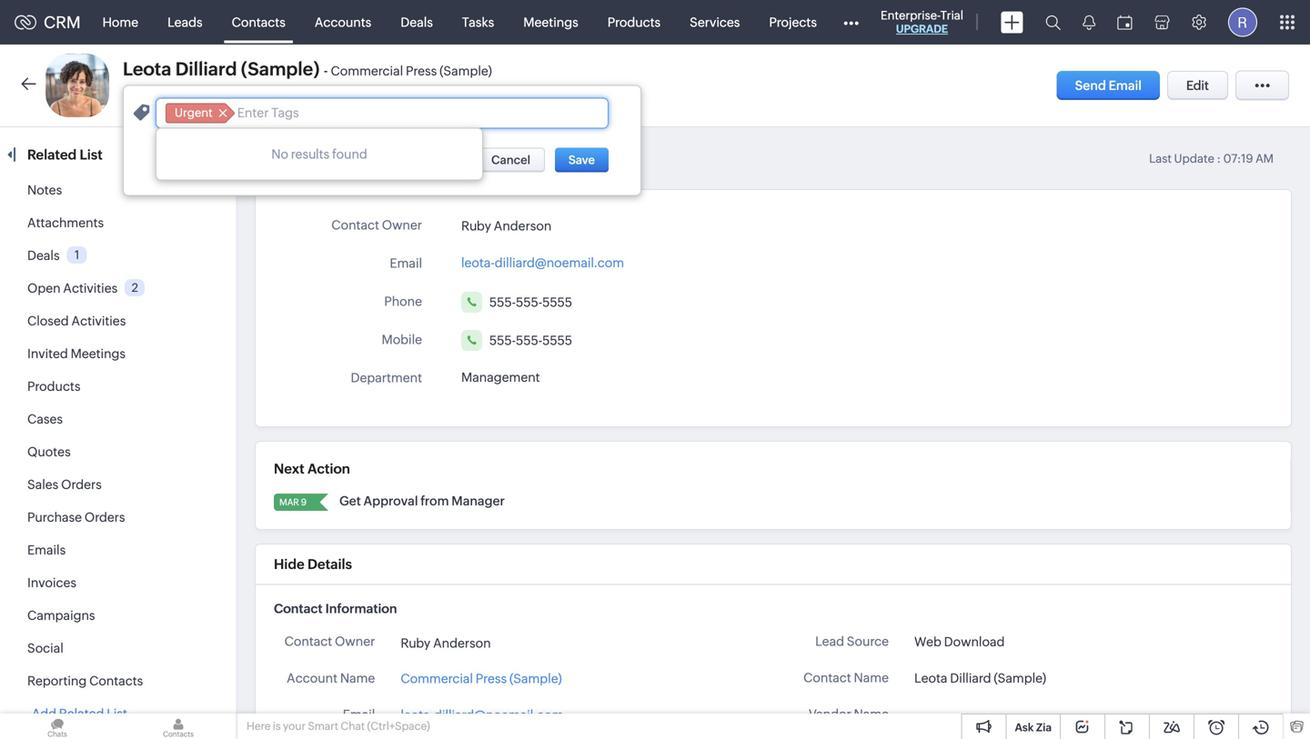 Task type: describe. For each thing, give the bounding box(es) containing it.
overview
[[277, 146, 337, 162]]

account
[[287, 671, 338, 686]]

2
[[132, 281, 138, 295]]

web download
[[915, 635, 1005, 650]]

orders for purchase orders
[[85, 511, 125, 525]]

profile image
[[1229, 8, 1258, 37]]

contact down lead
[[804, 671, 852, 686]]

tasks
[[462, 15, 494, 30]]

enterprise-
[[881, 9, 941, 22]]

:
[[1217, 152, 1221, 166]]

0 horizontal spatial meetings
[[71, 347, 126, 361]]

tasks link
[[448, 0, 509, 44]]

1 vertical spatial leota-dilliard@noemail.com link
[[401, 706, 564, 725]]

next action
[[274, 461, 350, 477]]

save
[[569, 153, 595, 167]]

here
[[247, 721, 271, 733]]

next
[[274, 461, 305, 477]]

download
[[944, 635, 1005, 650]]

overview link
[[277, 146, 337, 162]]

smart
[[308, 721, 339, 733]]

email for bottom leota-dilliard@noemail.com link
[[343, 708, 375, 722]]

trial
[[941, 9, 964, 22]]

cases link
[[27, 412, 63, 427]]

hide details link
[[274, 557, 352, 573]]

1 horizontal spatial products link
[[593, 0, 675, 44]]

create menu image
[[1001, 11, 1024, 33]]

open
[[27, 281, 61, 296]]

(ctrl+space)
[[367, 721, 430, 733]]

555-555-5555 for phone
[[489, 295, 573, 310]]

press inside the leota dilliard (sample) - commercial press (sample)
[[406, 64, 437, 78]]

open activities
[[27, 281, 118, 296]]

0 horizontal spatial contacts
[[89, 674, 143, 689]]

reporting contacts link
[[27, 674, 143, 689]]

update
[[1174, 152, 1215, 166]]

reporting
[[27, 674, 87, 689]]

Other Modules field
[[832, 8, 871, 37]]

emails
[[27, 543, 66, 558]]

add
[[32, 707, 56, 722]]

hide details
[[274, 557, 352, 573]]

am
[[1256, 152, 1274, 166]]

ruby for leota-dilliard@noemail.com
[[461, 219, 491, 233]]

edit
[[1187, 78, 1209, 93]]

0 vertical spatial products
[[608, 15, 661, 30]]

email inside button
[[1109, 78, 1142, 93]]

anderson for leota-
[[494, 219, 552, 233]]

purchase orders link
[[27, 511, 125, 525]]

contacts image
[[121, 714, 236, 740]]

open activities link
[[27, 281, 118, 296]]

ruby anderson for commercial
[[401, 636, 491, 651]]

invited
[[27, 347, 68, 361]]

from
[[421, 494, 449, 509]]

social
[[27, 642, 63, 656]]

accounts
[[315, 15, 372, 30]]

reporting contacts
[[27, 674, 143, 689]]

commercial press (sample)
[[401, 672, 562, 686]]

services
[[690, 15, 740, 30]]

search image
[[1046, 15, 1061, 30]]

9
[[301, 497, 307, 508]]

0 horizontal spatial deals link
[[27, 248, 60, 263]]

dilliard for leota dilliard (sample)
[[950, 672, 992, 686]]

555-555-5555 for mobile
[[489, 333, 573, 348]]

upgrade
[[896, 23, 948, 35]]

closed activities link
[[27, 314, 126, 329]]

projects link
[[755, 0, 832, 44]]

vendor
[[809, 708, 852, 722]]

phone
[[384, 294, 422, 309]]

contact owner for email
[[332, 218, 422, 233]]

invited meetings
[[27, 347, 126, 361]]

search element
[[1035, 0, 1072, 45]]

home
[[102, 15, 138, 30]]

is
[[273, 721, 281, 733]]

(sample) for leota dilliard (sample)
[[994, 672, 1047, 686]]

1
[[75, 248, 79, 262]]

purchase
[[27, 511, 82, 525]]

closed activities
[[27, 314, 126, 329]]

ask
[[1015, 722, 1034, 734]]

name for vendor name
[[854, 708, 889, 722]]

0 vertical spatial list
[[80, 147, 103, 163]]

contact owner for account name
[[285, 635, 375, 649]]

leads link
[[153, 0, 217, 44]]

management
[[461, 370, 540, 385]]

1 vertical spatial products
[[27, 379, 81, 394]]

leota dilliard (sample)
[[915, 672, 1047, 686]]

owner for account name
[[335, 635, 375, 649]]

save button
[[555, 148, 609, 172]]

send
[[1075, 78, 1107, 93]]

get approval from manager
[[339, 494, 505, 509]]

edit button
[[1168, 71, 1229, 100]]

activities for open activities
[[63, 281, 118, 296]]

orders for sales orders
[[61, 478, 102, 492]]

(sample) for leota dilliard (sample) - commercial press (sample)
[[241, 59, 320, 80]]

(sample) for commercial press (sample)
[[510, 672, 562, 686]]

closed
[[27, 314, 69, 329]]

dilliard for leota dilliard (sample) - commercial press (sample)
[[175, 59, 237, 80]]

department
[[351, 371, 422, 385]]

vendor name
[[809, 708, 889, 722]]

dilliard@noemail.com for leota-dilliard@noemail.com link to the top
[[495, 256, 624, 270]]

email for leota-dilliard@noemail.com link to the top
[[390, 256, 422, 271]]

campaigns link
[[27, 609, 95, 623]]

sales orders
[[27, 478, 102, 492]]

0 vertical spatial meetings
[[524, 15, 579, 30]]

campaigns
[[27, 609, 95, 623]]

name for contact name
[[854, 671, 889, 686]]



Task type: locate. For each thing, give the bounding box(es) containing it.
send email button
[[1057, 71, 1160, 100]]

1 vertical spatial owner
[[335, 635, 375, 649]]

signals element
[[1072, 0, 1107, 45]]

name right "account"
[[340, 671, 375, 686]]

profile element
[[1218, 0, 1269, 44]]

related down reporting contacts on the bottom left of page
[[59, 707, 104, 722]]

products link left 'services'
[[593, 0, 675, 44]]

1 vertical spatial deals
[[27, 248, 60, 263]]

meetings
[[524, 15, 579, 30], [71, 347, 126, 361]]

deals link up the open
[[27, 248, 60, 263]]

ruby for commercial press (sample)
[[401, 636, 431, 651]]

contacts link
[[217, 0, 300, 44]]

1 horizontal spatial deals link
[[386, 0, 448, 44]]

dilliard@noemail.com
[[495, 256, 624, 270], [434, 708, 564, 723]]

related list
[[27, 147, 106, 163]]

1 horizontal spatial ruby
[[461, 219, 491, 233]]

0 horizontal spatial anderson
[[433, 636, 491, 651]]

1 vertical spatial products link
[[27, 379, 81, 394]]

commercial inside the leota dilliard (sample) - commercial press (sample)
[[331, 64, 403, 78]]

ruby up commercial press (sample)
[[401, 636, 431, 651]]

ruby anderson for leota-
[[461, 219, 552, 233]]

0 vertical spatial commercial
[[331, 64, 403, 78]]

attachments
[[27, 216, 104, 230]]

1 vertical spatial anderson
[[433, 636, 491, 651]]

leota-
[[461, 256, 495, 270], [401, 708, 434, 723]]

commercial right - at left top
[[331, 64, 403, 78]]

0 vertical spatial press
[[406, 64, 437, 78]]

0 horizontal spatial owner
[[335, 635, 375, 649]]

5555 for phone
[[542, 295, 573, 310]]

get
[[339, 494, 361, 509]]

notes
[[27, 183, 62, 197]]

0 vertical spatial dilliard@noemail.com
[[495, 256, 624, 270]]

your
[[283, 721, 306, 733]]

1 vertical spatial dilliard@noemail.com
[[434, 708, 564, 723]]

1 5555 from the top
[[542, 295, 573, 310]]

contacts
[[232, 15, 286, 30], [89, 674, 143, 689]]

anderson
[[494, 219, 552, 233], [433, 636, 491, 651]]

last
[[1150, 152, 1172, 166]]

send email
[[1075, 78, 1142, 93]]

create menu element
[[990, 0, 1035, 44]]

1 vertical spatial dilliard
[[950, 672, 992, 686]]

1 vertical spatial deals link
[[27, 248, 60, 263]]

0 vertical spatial activities
[[63, 281, 118, 296]]

1 vertical spatial orders
[[85, 511, 125, 525]]

home link
[[88, 0, 153, 44]]

-
[[324, 63, 328, 79]]

0 horizontal spatial leota-
[[401, 708, 434, 723]]

1 vertical spatial activities
[[71, 314, 126, 329]]

1 horizontal spatial press
[[476, 672, 507, 686]]

web
[[915, 635, 942, 650]]

0 vertical spatial 5555
[[542, 295, 573, 310]]

0 vertical spatial leota-dilliard@noemail.com
[[461, 256, 624, 270]]

activities up closed activities
[[63, 281, 118, 296]]

contact owner
[[332, 218, 422, 233], [285, 635, 375, 649]]

hide
[[274, 557, 305, 573]]

results
[[291, 147, 330, 161]]

0 vertical spatial orders
[[61, 478, 102, 492]]

leota for leota dilliard (sample) - commercial press (sample)
[[123, 59, 171, 80]]

signals image
[[1083, 15, 1096, 30]]

contact name
[[804, 671, 889, 686]]

2 5555 from the top
[[542, 333, 573, 348]]

0 vertical spatial 555-555-5555
[[489, 295, 573, 310]]

contact
[[332, 218, 379, 233], [274, 602, 323, 617], [285, 635, 332, 649], [804, 671, 852, 686]]

0 horizontal spatial leota
[[123, 59, 171, 80]]

0 vertical spatial leota-
[[461, 256, 495, 270]]

name for account name
[[340, 671, 375, 686]]

email right smart
[[343, 708, 375, 722]]

leota down web
[[915, 672, 948, 686]]

dilliard down "download"
[[950, 672, 992, 686]]

owner up "phone"
[[382, 218, 422, 233]]

1 horizontal spatial email
[[390, 256, 422, 271]]

1 horizontal spatial contacts
[[232, 15, 286, 30]]

invoices
[[27, 576, 76, 591]]

0 horizontal spatial ruby
[[401, 636, 431, 651]]

1 vertical spatial leota-
[[401, 708, 434, 723]]

products down invited
[[27, 379, 81, 394]]

source
[[847, 635, 889, 649]]

contact information
[[274, 602, 397, 617]]

deals link
[[386, 0, 448, 44], [27, 248, 60, 263]]

last update : 07:19 am
[[1150, 152, 1274, 166]]

enterprise-trial upgrade
[[881, 9, 964, 35]]

cancel button
[[477, 148, 545, 172]]

anderson up commercial press (sample)
[[433, 636, 491, 651]]

commercial up (ctrl+space)
[[401, 672, 473, 686]]

1 horizontal spatial meetings
[[524, 15, 579, 30]]

add related list
[[32, 707, 127, 722]]

0 vertical spatial deals
[[401, 15, 433, 30]]

purchase orders
[[27, 511, 125, 525]]

contact owner down found
[[332, 218, 422, 233]]

1 horizontal spatial leota-
[[461, 256, 495, 270]]

contact up "account"
[[285, 635, 332, 649]]

0 horizontal spatial products
[[27, 379, 81, 394]]

products link down invited
[[27, 379, 81, 394]]

2 horizontal spatial email
[[1109, 78, 1142, 93]]

0 horizontal spatial products link
[[27, 379, 81, 394]]

deals link left tasks on the left top of page
[[386, 0, 448, 44]]

0 vertical spatial email
[[1109, 78, 1142, 93]]

dilliard up urgent
[[175, 59, 237, 80]]

get approval from manager link
[[339, 494, 505, 509]]

0 vertical spatial dilliard
[[175, 59, 237, 80]]

approval
[[364, 494, 418, 509]]

details
[[308, 557, 352, 573]]

1 vertical spatial commercial
[[401, 672, 473, 686]]

0 vertical spatial commercial press (sample) link
[[331, 63, 492, 79]]

projects
[[769, 15, 817, 30]]

owner
[[382, 218, 422, 233], [335, 635, 375, 649]]

leota for leota dilliard (sample)
[[915, 672, 948, 686]]

deals up the open
[[27, 248, 60, 263]]

commercial press (sample) link
[[331, 63, 492, 79], [401, 670, 562, 689]]

1 vertical spatial 555-555-5555
[[489, 333, 573, 348]]

related up notes
[[27, 147, 77, 163]]

contact down "hide" at the left bottom of the page
[[274, 602, 323, 617]]

1 horizontal spatial products
[[608, 15, 661, 30]]

1 horizontal spatial dilliard
[[950, 672, 992, 686]]

0 horizontal spatial list
[[80, 147, 103, 163]]

1 vertical spatial ruby
[[401, 636, 431, 651]]

emails link
[[27, 543, 66, 558]]

1 vertical spatial email
[[390, 256, 422, 271]]

0 vertical spatial owner
[[382, 218, 422, 233]]

logo image
[[15, 15, 36, 30]]

5555 for mobile
[[542, 333, 573, 348]]

1 vertical spatial list
[[107, 707, 127, 722]]

contact owner down "contact information"
[[285, 635, 375, 649]]

list up attachments at the left top of page
[[80, 147, 103, 163]]

anderson for commercial
[[433, 636, 491, 651]]

orders right purchase
[[85, 511, 125, 525]]

0 vertical spatial related
[[27, 147, 77, 163]]

lead
[[816, 635, 845, 649]]

meetings link
[[509, 0, 593, 44]]

action
[[308, 461, 350, 477]]

calendar image
[[1118, 15, 1133, 30]]

name
[[854, 671, 889, 686], [340, 671, 375, 686], [854, 708, 889, 722]]

mar 9
[[279, 497, 307, 508]]

no
[[271, 147, 288, 161]]

products left 'services'
[[608, 15, 661, 30]]

email right send
[[1109, 78, 1142, 93]]

1 555-555-5555 from the top
[[489, 295, 573, 310]]

0 horizontal spatial dilliard
[[175, 59, 237, 80]]

attachments link
[[27, 216, 104, 230]]

orders up purchase orders
[[61, 478, 102, 492]]

0 horizontal spatial deals
[[27, 248, 60, 263]]

quotes link
[[27, 445, 71, 460]]

2 vertical spatial email
[[343, 708, 375, 722]]

owner for email
[[382, 218, 422, 233]]

2 555-555-5555 from the top
[[489, 333, 573, 348]]

1 horizontal spatial owner
[[382, 218, 422, 233]]

0 horizontal spatial press
[[406, 64, 437, 78]]

leota down home
[[123, 59, 171, 80]]

leads
[[168, 15, 203, 30]]

dilliard@noemail.com for bottom leota-dilliard@noemail.com link
[[434, 708, 564, 723]]

services link
[[675, 0, 755, 44]]

1 vertical spatial leota-dilliard@noemail.com
[[401, 708, 564, 723]]

cancel
[[491, 153, 531, 167]]

sales
[[27, 478, 59, 492]]

555-
[[489, 295, 516, 310], [516, 295, 542, 310], [489, 333, 516, 348], [516, 333, 542, 348]]

contact down found
[[332, 218, 379, 233]]

1 vertical spatial related
[[59, 707, 104, 722]]

crm
[[44, 13, 81, 32]]

social link
[[27, 642, 63, 656]]

Urgent field
[[156, 98, 609, 129]]

activities up invited meetings
[[71, 314, 126, 329]]

leota dilliard (sample) - commercial press (sample)
[[123, 59, 492, 80]]

mobile
[[382, 333, 422, 347]]

1 vertical spatial press
[[476, 672, 507, 686]]

1 vertical spatial meetings
[[71, 347, 126, 361]]

activities for closed activities
[[71, 314, 126, 329]]

deals left tasks link
[[401, 15, 433, 30]]

contacts up the leota dilliard (sample) - commercial press (sample)
[[232, 15, 286, 30]]

here is your smart chat (ctrl+space)
[[247, 721, 430, 733]]

manager
[[452, 494, 505, 509]]

Enter Tags text field
[[237, 105, 599, 120]]

1 vertical spatial 5555
[[542, 333, 573, 348]]

(sample) inside the leota dilliard (sample) - commercial press (sample)
[[440, 64, 492, 78]]

0 vertical spatial anderson
[[494, 219, 552, 233]]

1 horizontal spatial list
[[107, 707, 127, 722]]

0 vertical spatial ruby
[[461, 219, 491, 233]]

0 vertical spatial ruby anderson
[[461, 219, 552, 233]]

ruby down cancel button
[[461, 219, 491, 233]]

0 vertical spatial contact owner
[[332, 218, 422, 233]]

ruby anderson up commercial press (sample)
[[401, 636, 491, 651]]

deals
[[401, 15, 433, 30], [27, 248, 60, 263]]

chats image
[[0, 714, 115, 740]]

crm link
[[15, 13, 81, 32]]

1 vertical spatial contact owner
[[285, 635, 375, 649]]

anderson down "cancel"
[[494, 219, 552, 233]]

activities
[[63, 281, 118, 296], [71, 314, 126, 329]]

sales orders link
[[27, 478, 102, 492]]

email up "phone"
[[390, 256, 422, 271]]

ruby anderson
[[461, 219, 552, 233], [401, 636, 491, 651]]

meetings right tasks link
[[524, 15, 579, 30]]

dilliard
[[175, 59, 237, 80], [950, 672, 992, 686]]

07:19
[[1224, 152, 1254, 166]]

(sample)
[[241, 59, 320, 80], [440, 64, 492, 78], [994, 672, 1047, 686], [510, 672, 562, 686]]

cases
[[27, 412, 63, 427]]

no results found
[[271, 147, 367, 161]]

0 vertical spatial contacts
[[232, 15, 286, 30]]

0 vertical spatial products link
[[593, 0, 675, 44]]

invited meetings link
[[27, 347, 126, 361]]

1 horizontal spatial anderson
[[494, 219, 552, 233]]

list
[[80, 147, 103, 163], [107, 707, 127, 722]]

1 vertical spatial ruby anderson
[[401, 636, 491, 651]]

list down reporting contacts link
[[107, 707, 127, 722]]

ask zia
[[1015, 722, 1052, 734]]

1 horizontal spatial deals
[[401, 15, 433, 30]]

name down source
[[854, 671, 889, 686]]

owner down information
[[335, 635, 375, 649]]

0 horizontal spatial email
[[343, 708, 375, 722]]

name right vendor
[[854, 708, 889, 722]]

ruby anderson down cancel button
[[461, 219, 552, 233]]

0 vertical spatial leota-dilliard@noemail.com link
[[461, 250, 624, 270]]

0 vertical spatial deals link
[[386, 0, 448, 44]]

meetings down closed activities
[[71, 347, 126, 361]]

1 vertical spatial commercial press (sample) link
[[401, 670, 562, 689]]

0 vertical spatial leota
[[123, 59, 171, 80]]

1 vertical spatial leota
[[915, 672, 948, 686]]

1 horizontal spatial leota
[[915, 672, 948, 686]]

1 vertical spatial contacts
[[89, 674, 143, 689]]

contacts up "add related list"
[[89, 674, 143, 689]]

zia
[[1036, 722, 1052, 734]]



